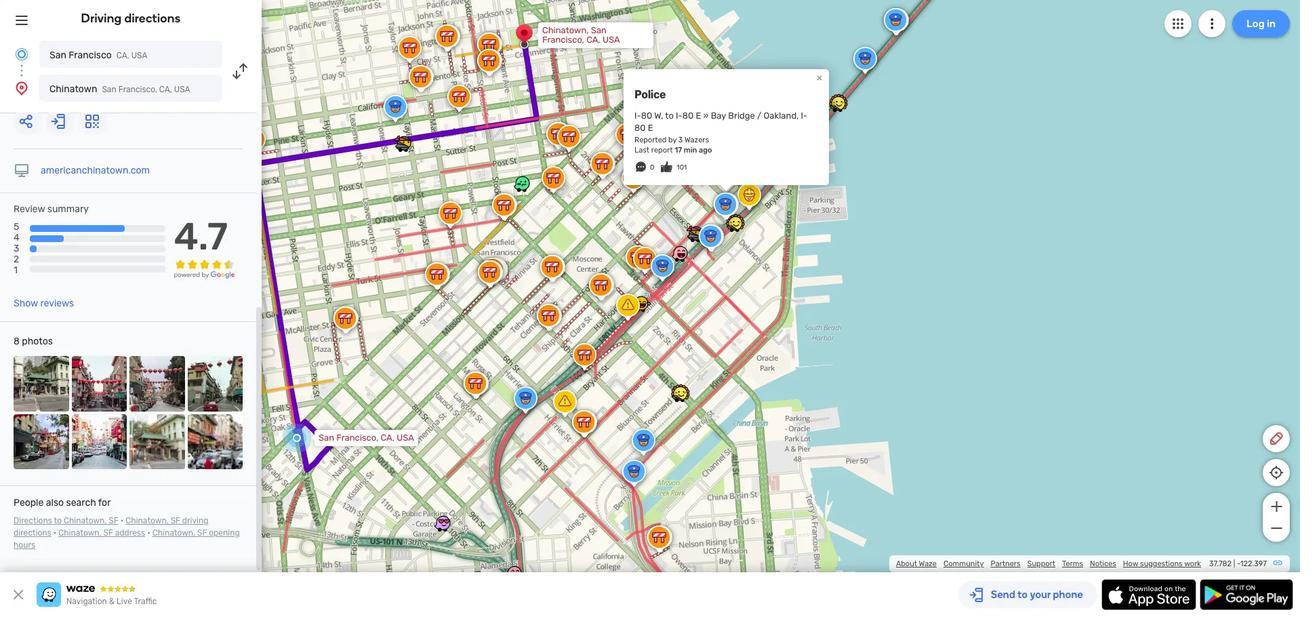 Task type: describe. For each thing, give the bounding box(es) containing it.
image 3 of chinatown, sf image
[[130, 356, 185, 411]]

navigation
[[66, 597, 107, 606]]

usa inside san francisco ca, usa
[[131, 51, 147, 60]]

francisco
[[69, 50, 112, 61]]

san francisco ca, usa
[[50, 50, 147, 61]]

search
[[66, 497, 96, 509]]

to inside the i-80 w, to i-80 e » bay bridge / oakland, i- 80 e reported by 3 wazers last report 17 min ago
[[665, 110, 674, 120]]

oakland,
[[764, 110, 799, 120]]

/
[[758, 110, 762, 120]]

about
[[896, 559, 918, 568]]

image 6 of chinatown, sf image
[[72, 414, 127, 469]]

summary
[[47, 203, 89, 215]]

zoom in image
[[1268, 498, 1285, 515]]

»
[[704, 110, 709, 120]]

4
[[14, 232, 19, 244]]

current location image
[[14, 46, 30, 62]]

chinatown, sf driving directions
[[14, 516, 208, 538]]

hours
[[14, 541, 35, 550]]

sf for opening
[[197, 528, 207, 538]]

1 horizontal spatial francisco,
[[337, 433, 379, 443]]

&
[[109, 597, 115, 606]]

support link
[[1028, 559, 1056, 568]]

101
[[677, 163, 687, 172]]

for
[[98, 497, 111, 509]]

americanchinatown.com link
[[41, 165, 150, 176]]

about waze community partners support terms notices how suggestions work
[[896, 559, 1202, 568]]

-
[[1238, 559, 1241, 568]]

navigation & live traffic
[[66, 597, 157, 606]]

0 vertical spatial e
[[696, 110, 701, 120]]

image 5 of chinatown, sf image
[[14, 414, 69, 469]]

ago
[[699, 146, 712, 155]]

usa inside chinatown, san francisco, ca, usa
[[603, 35, 620, 45]]

8 photos
[[14, 336, 53, 347]]

reviews
[[40, 298, 74, 309]]

i-80 w, to i-80 e » bay bridge / oakland, i- 80 e reported by 3 wazers last report 17 min ago
[[635, 110, 808, 155]]

chinatown, for chinatown, sf driving directions
[[126, 516, 169, 526]]

80 left »
[[683, 110, 694, 120]]

sf for driving
[[171, 516, 180, 526]]

how
[[1124, 559, 1139, 568]]

bay
[[711, 110, 726, 120]]

usa inside chinatown san francisco, ca, usa
[[174, 85, 190, 94]]

people
[[14, 497, 44, 509]]

show reviews
[[14, 298, 74, 309]]

1 horizontal spatial directions
[[124, 11, 181, 26]]

17
[[675, 146, 682, 155]]

chinatown, sf address link
[[59, 528, 145, 538]]

chinatown, for chinatown, san francisco, ca, usa
[[543, 25, 589, 35]]

directions to chinatown, sf
[[14, 516, 119, 526]]

review summary
[[14, 203, 89, 215]]

1 i- from the left
[[635, 110, 641, 120]]

directions to chinatown, sf link
[[14, 516, 119, 526]]

chinatown
[[50, 83, 97, 95]]

chinatown, sf driving directions link
[[14, 516, 208, 538]]

san inside chinatown san francisco, ca, usa
[[102, 85, 116, 94]]

report
[[652, 146, 673, 155]]

terms
[[1063, 559, 1084, 568]]

image 2 of chinatown, sf image
[[72, 356, 127, 411]]

waze
[[919, 559, 937, 568]]

image 7 of chinatown, sf image
[[130, 414, 185, 469]]

traffic
[[134, 597, 157, 606]]

review
[[14, 203, 45, 215]]

work
[[1185, 559, 1202, 568]]

chinatown, san francisco, ca, usa
[[543, 25, 620, 45]]

directions
[[14, 516, 52, 526]]

suggestions
[[1141, 559, 1183, 568]]

122.397
[[1241, 559, 1267, 568]]

80 left w,
[[641, 110, 653, 120]]

directions inside chinatown, sf driving directions
[[14, 528, 51, 538]]

2
[[14, 254, 19, 265]]

americanchinatown.com
[[41, 165, 150, 176]]

3 inside the i-80 w, to i-80 e » bay bridge / oakland, i- 80 e reported by 3 wazers last report 17 min ago
[[679, 136, 683, 144]]

francisco, for chinatown
[[118, 85, 157, 94]]

wazers
[[685, 136, 709, 144]]



Task type: vqa. For each thing, say whether or not it's contained in the screenshot.
topmost to
yes



Task type: locate. For each thing, give the bounding box(es) containing it.
image 8 of chinatown, sf image
[[188, 414, 243, 469]]

chinatown,
[[543, 25, 589, 35], [64, 516, 107, 526], [126, 516, 169, 526], [59, 528, 101, 538], [152, 528, 195, 538]]

1
[[14, 265, 18, 276]]

chinatown, sf opening hours
[[14, 528, 240, 550]]

sf inside chinatown, sf driving directions
[[171, 516, 180, 526]]

1 vertical spatial e
[[648, 123, 653, 133]]

1 horizontal spatial 3
[[679, 136, 683, 144]]

0 vertical spatial to
[[665, 110, 674, 120]]

also
[[46, 497, 64, 509]]

1 vertical spatial francisco,
[[118, 85, 157, 94]]

pencil image
[[1269, 431, 1285, 447]]

chinatown, inside chinatown, san francisco, ca, usa
[[543, 25, 589, 35]]

sf
[[109, 516, 119, 526], [171, 516, 180, 526], [103, 528, 113, 538], [197, 528, 207, 538]]

1 vertical spatial 3
[[14, 243, 19, 254]]

2 vertical spatial francisco,
[[337, 433, 379, 443]]

police
[[635, 88, 666, 101]]

x image
[[10, 587, 26, 603]]

chinatown, sf address
[[59, 528, 145, 538]]

zoom out image
[[1268, 520, 1285, 536]]

w,
[[655, 110, 664, 120]]

2 horizontal spatial i-
[[801, 110, 808, 120]]

driving
[[81, 11, 122, 26]]

francisco, for chinatown,
[[543, 35, 585, 45]]

3 i- from the left
[[801, 110, 808, 120]]

min
[[684, 146, 697, 155]]

3 down 5
[[14, 243, 19, 254]]

terms link
[[1063, 559, 1084, 568]]

show
[[14, 298, 38, 309]]

community
[[944, 559, 984, 568]]

by
[[669, 136, 677, 144]]

to right w,
[[665, 110, 674, 120]]

usa
[[603, 35, 620, 45], [131, 51, 147, 60], [174, 85, 190, 94], [397, 433, 414, 443]]

0 horizontal spatial i-
[[635, 110, 641, 120]]

driving directions
[[81, 11, 181, 26]]

about waze link
[[896, 559, 937, 568]]

live
[[117, 597, 132, 606]]

1 vertical spatial directions
[[14, 528, 51, 538]]

5
[[14, 221, 19, 233]]

computer image
[[14, 163, 30, 179]]

i- right w,
[[676, 110, 683, 120]]

|
[[1234, 559, 1236, 568]]

80
[[641, 110, 653, 120], [683, 110, 694, 120], [635, 123, 646, 133]]

2 horizontal spatial francisco,
[[543, 35, 585, 45]]

0 horizontal spatial 3
[[14, 243, 19, 254]]

0 horizontal spatial directions
[[14, 528, 51, 538]]

i-
[[635, 110, 641, 120], [676, 110, 683, 120], [801, 110, 808, 120]]

1 horizontal spatial e
[[696, 110, 701, 120]]

ca,
[[587, 35, 601, 45], [116, 51, 129, 60], [159, 85, 172, 94], [381, 433, 395, 443]]

ca, inside chinatown, san francisco, ca, usa
[[587, 35, 601, 45]]

community link
[[944, 559, 984, 568]]

directions
[[124, 11, 181, 26], [14, 528, 51, 538]]

ca, inside chinatown san francisco, ca, usa
[[159, 85, 172, 94]]

0 horizontal spatial e
[[648, 123, 653, 133]]

5 4 3 2 1
[[14, 221, 19, 276]]

people also search for
[[14, 497, 111, 509]]

link image
[[1273, 557, 1284, 568]]

0 vertical spatial 3
[[679, 136, 683, 144]]

sf for address
[[103, 528, 113, 538]]

directions down directions
[[14, 528, 51, 538]]

0 horizontal spatial to
[[54, 516, 62, 526]]

0 vertical spatial francisco,
[[543, 35, 585, 45]]

i- right oakland,
[[801, 110, 808, 120]]

37.782 | -122.397
[[1210, 559, 1267, 568]]

0 horizontal spatial francisco,
[[118, 85, 157, 94]]

francisco,
[[543, 35, 585, 45], [118, 85, 157, 94], [337, 433, 379, 443]]

image 4 of chinatown, sf image
[[188, 356, 243, 411]]

francisco, inside chinatown san francisco, ca, usa
[[118, 85, 157, 94]]

× link
[[814, 71, 826, 84]]

80 up the reported
[[635, 123, 646, 133]]

chinatown, inside chinatown, sf driving directions
[[126, 516, 169, 526]]

3 right by
[[679, 136, 683, 144]]

chinatown, for chinatown, sf opening hours
[[152, 528, 195, 538]]

37.782
[[1210, 559, 1232, 568]]

chinatown, for chinatown, sf address
[[59, 528, 101, 538]]

1 vertical spatial to
[[54, 516, 62, 526]]

0
[[650, 163, 655, 172]]

8
[[14, 336, 20, 347]]

photos
[[22, 336, 53, 347]]

1 horizontal spatial i-
[[676, 110, 683, 120]]

0 vertical spatial directions
[[124, 11, 181, 26]]

3
[[679, 136, 683, 144], [14, 243, 19, 254]]

2 i- from the left
[[676, 110, 683, 120]]

francisco, inside chinatown, san francisco, ca, usa
[[543, 35, 585, 45]]

sf inside chinatown, sf opening hours
[[197, 528, 207, 538]]

reported
[[635, 136, 667, 144]]

partners link
[[991, 559, 1021, 568]]

last
[[635, 146, 650, 155]]

notices link
[[1090, 559, 1117, 568]]

e up the reported
[[648, 123, 653, 133]]

1 horizontal spatial to
[[665, 110, 674, 120]]

chinatown, sf opening hours link
[[14, 528, 240, 550]]

address
[[115, 528, 145, 538]]

chinatown, inside chinatown, sf opening hours
[[152, 528, 195, 538]]

bridge
[[729, 110, 755, 120]]

i- left w,
[[635, 110, 641, 120]]

ca, inside san francisco ca, usa
[[116, 51, 129, 60]]

how suggestions work link
[[1124, 559, 1202, 568]]

to down also
[[54, 516, 62, 526]]

image 1 of chinatown, sf image
[[14, 356, 69, 411]]

opening
[[209, 528, 240, 538]]

e left »
[[696, 110, 701, 120]]

3 inside 5 4 3 2 1
[[14, 243, 19, 254]]

san francisco, ca, usa
[[319, 433, 414, 443]]

×
[[817, 71, 823, 84]]

san inside chinatown, san francisco, ca, usa
[[591, 25, 607, 35]]

support
[[1028, 559, 1056, 568]]

partners
[[991, 559, 1021, 568]]

to
[[665, 110, 674, 120], [54, 516, 62, 526]]

notices
[[1090, 559, 1117, 568]]

chinatown san francisco, ca, usa
[[50, 83, 190, 95]]

directions right driving
[[124, 11, 181, 26]]

e
[[696, 110, 701, 120], [648, 123, 653, 133]]

san
[[591, 25, 607, 35], [50, 50, 66, 61], [102, 85, 116, 94], [319, 433, 334, 443]]

location image
[[14, 80, 30, 96]]

4.7
[[174, 214, 228, 259]]

driving
[[182, 516, 208, 526]]



